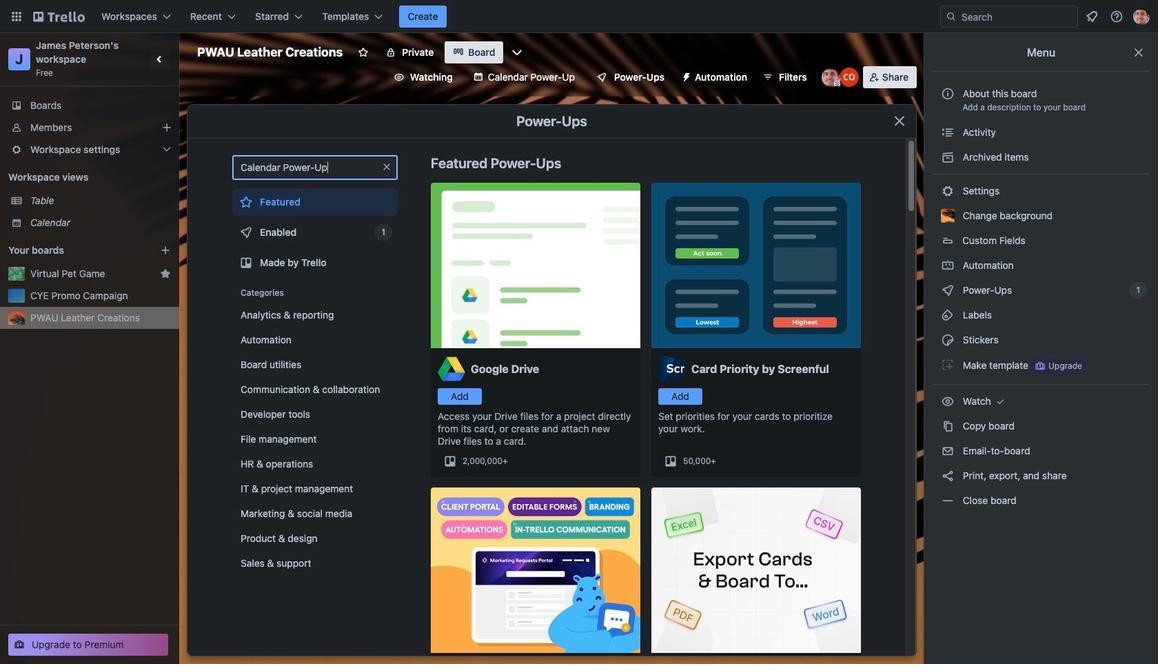 Task type: vqa. For each thing, say whether or not it's contained in the screenshot.
Open information menu image
yes



Task type: locate. For each thing, give the bounding box(es) containing it.
0 notifications image
[[1084, 8, 1101, 25]]

sm image
[[676, 66, 695, 86], [941, 126, 955, 139], [941, 184, 955, 198], [941, 283, 955, 297], [941, 308, 955, 322], [941, 395, 955, 408], [941, 444, 955, 458]]

add board image
[[160, 245, 171, 256]]

james peterson (jamespeterson93) image
[[822, 68, 841, 87]]

sm image
[[941, 150, 955, 164], [445, 228, 459, 242], [941, 259, 955, 272], [941, 333, 955, 347], [941, 358, 955, 372], [994, 395, 1008, 408], [941, 419, 955, 433], [941, 469, 955, 483], [941, 494, 955, 508]]

customize views image
[[511, 46, 524, 59]]

star or unstar board image
[[358, 47, 369, 58]]

Board name text field
[[190, 41, 350, 63]]

christina overa (christinaovera) image
[[840, 68, 859, 87]]

james peterson (jamespeterson93) image
[[1134, 8, 1150, 25]]

back to home image
[[33, 6, 85, 28]]

starred icon image
[[160, 268, 171, 279]]

search image
[[946, 11, 957, 22]]

primary element
[[0, 0, 1159, 33]]



Task type: describe. For each thing, give the bounding box(es) containing it.
Search text field
[[232, 155, 398, 180]]

open information menu image
[[1110, 10, 1124, 23]]

this member is an admin of this board. image
[[834, 81, 841, 87]]

workspace navigation collapse icon image
[[150, 50, 170, 69]]

Search field
[[941, 6, 1079, 28]]

your boards with 3 items element
[[8, 242, 139, 259]]



